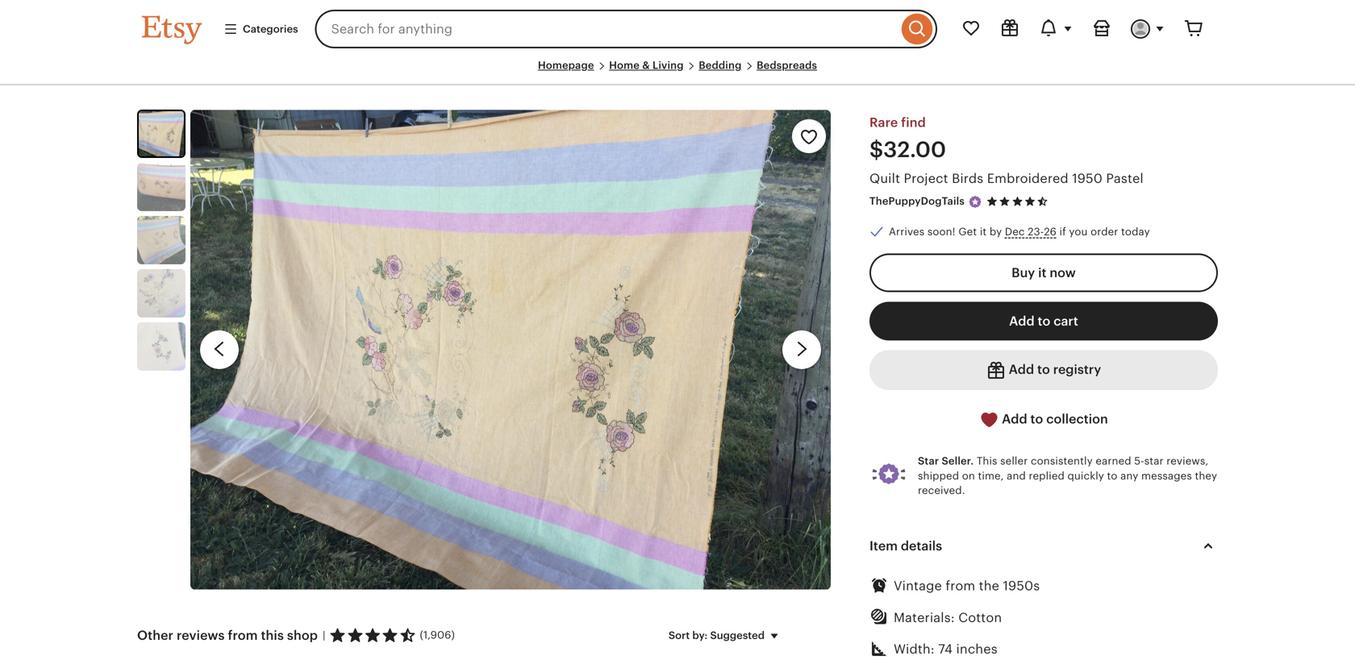 Task type: locate. For each thing, give the bounding box(es) containing it.
to left 'cart'
[[1038, 314, 1051, 329]]

it left by
[[980, 226, 987, 238]]

add
[[1009, 314, 1035, 329], [1009, 363, 1034, 377], [1002, 412, 1028, 427]]

1 horizontal spatial it
[[1038, 266, 1047, 280]]

add to cart button
[[870, 302, 1218, 341]]

dec
[[1005, 226, 1025, 238]]

buy
[[1012, 266, 1035, 280]]

thepuppydogtails
[[870, 195, 965, 208]]

it
[[980, 226, 987, 238], [1038, 266, 1047, 280]]

they
[[1195, 470, 1218, 482]]

other reviews from this shop
[[137, 629, 318, 644]]

0 vertical spatial add
[[1009, 314, 1035, 329]]

on
[[962, 470, 975, 482]]

it inside buy it now button
[[1038, 266, 1047, 280]]

star seller.
[[918, 456, 974, 468]]

received.
[[918, 485, 965, 497]]

1 vertical spatial add
[[1009, 363, 1034, 377]]

homepage
[[538, 59, 594, 71]]

it right buy
[[1038, 266, 1047, 280]]

to left 'registry'
[[1037, 363, 1050, 377]]

if
[[1060, 226, 1066, 238]]

to for collection
[[1031, 412, 1043, 427]]

1 vertical spatial it
[[1038, 266, 1047, 280]]

1 vertical spatial from
[[228, 629, 258, 644]]

from left the
[[946, 579, 976, 594]]

bedding link
[[699, 59, 742, 71]]

pastel
[[1106, 171, 1144, 186]]

1 horizontal spatial from
[[946, 579, 976, 594]]

to
[[1038, 314, 1051, 329], [1037, 363, 1050, 377], [1031, 412, 1043, 427], [1107, 470, 1118, 482]]

buy it now
[[1012, 266, 1076, 280]]

2 vertical spatial add
[[1002, 412, 1028, 427]]

|
[[323, 630, 326, 642]]

to left collection
[[1031, 412, 1043, 427]]

quilt project birds embroidered 1950 pastel image 5 image
[[137, 323, 186, 371]]

item details button
[[855, 527, 1233, 566]]

details
[[901, 539, 942, 554]]

collection
[[1047, 412, 1108, 427]]

living
[[653, 59, 684, 71]]

0 vertical spatial it
[[980, 226, 987, 238]]

birds
[[952, 171, 984, 186]]

Search for anything text field
[[315, 10, 898, 48]]

suggested
[[710, 630, 765, 642]]

replied
[[1029, 470, 1065, 482]]

add to collection button
[[870, 400, 1218, 440]]

add left 'cart'
[[1009, 314, 1035, 329]]

home & living
[[609, 59, 684, 71]]

add inside add to registry button
[[1009, 363, 1034, 377]]

materials: cotton
[[894, 611, 1002, 626]]

to inside button
[[1031, 412, 1043, 427]]

thepuppydogtails link
[[870, 195, 965, 208]]

None search field
[[315, 10, 937, 48]]

&
[[642, 59, 650, 71]]

from left the this
[[228, 629, 258, 644]]

to inside button
[[1037, 363, 1050, 377]]

1950
[[1072, 171, 1103, 186]]

reviews,
[[1167, 456, 1209, 468]]

add up seller
[[1002, 412, 1028, 427]]

to inside this seller consistently earned 5-star reviews, shipped on time, and replied quickly to any messages they received.
[[1107, 470, 1118, 482]]

add to collection
[[999, 412, 1108, 427]]

add for add to collection
[[1002, 412, 1028, 427]]

sort by: suggested button
[[657, 619, 796, 653]]

from
[[946, 579, 976, 594], [228, 629, 258, 644]]

add inside add to cart button
[[1009, 314, 1035, 329]]

add inside add to collection button
[[1002, 412, 1028, 427]]

home
[[609, 59, 640, 71]]

0 horizontal spatial quilt project birds embroidered 1950 pastel image 1 image
[[139, 111, 184, 157]]

time,
[[978, 470, 1004, 482]]

categories
[[243, 23, 298, 35]]

1950s
[[1003, 579, 1040, 594]]

to down earned
[[1107, 470, 1118, 482]]

to inside button
[[1038, 314, 1051, 329]]

menu bar
[[142, 58, 1213, 86]]

inches
[[956, 643, 998, 657]]

add down add to cart
[[1009, 363, 1034, 377]]

0 horizontal spatial from
[[228, 629, 258, 644]]

to for registry
[[1037, 363, 1050, 377]]

5-
[[1134, 456, 1145, 468]]

item
[[870, 539, 898, 554]]

this
[[261, 629, 284, 644]]

messages
[[1142, 470, 1192, 482]]

cotton
[[959, 611, 1002, 626]]

0 horizontal spatial it
[[980, 226, 987, 238]]

23-
[[1028, 226, 1044, 238]]

add to registry
[[1006, 363, 1101, 377]]

by:
[[692, 630, 708, 642]]

0 vertical spatial from
[[946, 579, 976, 594]]

26
[[1044, 226, 1057, 238]]

quilt project birds embroidered 1950 pastel image 1 image
[[190, 110, 831, 590], [139, 111, 184, 157]]

homepage link
[[538, 59, 594, 71]]

the
[[979, 579, 1000, 594]]

this seller consistently earned 5-star reviews, shipped on time, and replied quickly to any messages they received.
[[918, 456, 1218, 497]]



Task type: vqa. For each thing, say whether or not it's contained in the screenshot.
5-
yes



Task type: describe. For each thing, give the bounding box(es) containing it.
order
[[1091, 226, 1119, 238]]

(1,906)
[[420, 629, 455, 642]]

now
[[1050, 266, 1076, 280]]

to for cart
[[1038, 314, 1051, 329]]

add for add to cart
[[1009, 314, 1035, 329]]

project
[[904, 171, 948, 186]]

rare find $32.00
[[870, 116, 947, 162]]

embroidered
[[987, 171, 1069, 186]]

quilt project birds embroidered 1950 pastel image 4 image
[[137, 270, 186, 318]]

find
[[901, 116, 926, 130]]

you
[[1069, 226, 1088, 238]]

shop
[[287, 629, 318, 644]]

vintage
[[894, 579, 942, 594]]

star
[[918, 456, 939, 468]]

buy it now button
[[870, 254, 1218, 292]]

soon! get
[[928, 226, 977, 238]]

vintage from the 1950s
[[894, 579, 1040, 594]]

any
[[1121, 470, 1139, 482]]

cart
[[1054, 314, 1079, 329]]

seller
[[1000, 456, 1028, 468]]

none search field inside categories banner
[[315, 10, 937, 48]]

bedding
[[699, 59, 742, 71]]

shipped
[[918, 470, 959, 482]]

bedspreads
[[757, 59, 817, 71]]

1 horizontal spatial quilt project birds embroidered 1950 pastel image 1 image
[[190, 110, 831, 590]]

add to cart
[[1009, 314, 1079, 329]]

add to registry button
[[870, 351, 1218, 390]]

earned
[[1096, 456, 1132, 468]]

add for add to registry
[[1009, 363, 1034, 377]]

other
[[137, 629, 173, 644]]

$32.00
[[870, 137, 947, 162]]

74
[[938, 643, 953, 657]]

seller.
[[942, 456, 974, 468]]

width:
[[894, 643, 935, 657]]

categories banner
[[113, 0, 1242, 58]]

star
[[1145, 456, 1164, 468]]

reviews
[[177, 629, 225, 644]]

quilt project birds embroidered 1950 pastel image 2 image
[[137, 163, 186, 212]]

rare
[[870, 116, 898, 130]]

this
[[977, 456, 998, 468]]

bedspreads link
[[757, 59, 817, 71]]

menu bar containing homepage
[[142, 58, 1213, 86]]

by
[[990, 226, 1002, 238]]

consistently
[[1031, 456, 1093, 468]]

arrives soon! get it by dec 23-26 if you order today
[[889, 226, 1150, 238]]

star_seller image
[[968, 195, 983, 209]]

registry
[[1053, 363, 1101, 377]]

item details
[[870, 539, 942, 554]]

today
[[1121, 226, 1150, 238]]

quilt
[[870, 171, 900, 186]]

categories button
[[211, 14, 310, 44]]

sort by: suggested
[[669, 630, 765, 642]]

arrives
[[889, 226, 925, 238]]

quickly
[[1068, 470, 1104, 482]]

width: 74 inches
[[894, 643, 998, 657]]

materials:
[[894, 611, 955, 626]]

home & living link
[[609, 59, 684, 71]]

quilt project birds embroidered 1950 pastel
[[870, 171, 1144, 186]]

and
[[1007, 470, 1026, 482]]

sort
[[669, 630, 690, 642]]

quilt project birds embroidered 1950 pastel image 3 image
[[137, 216, 186, 265]]



